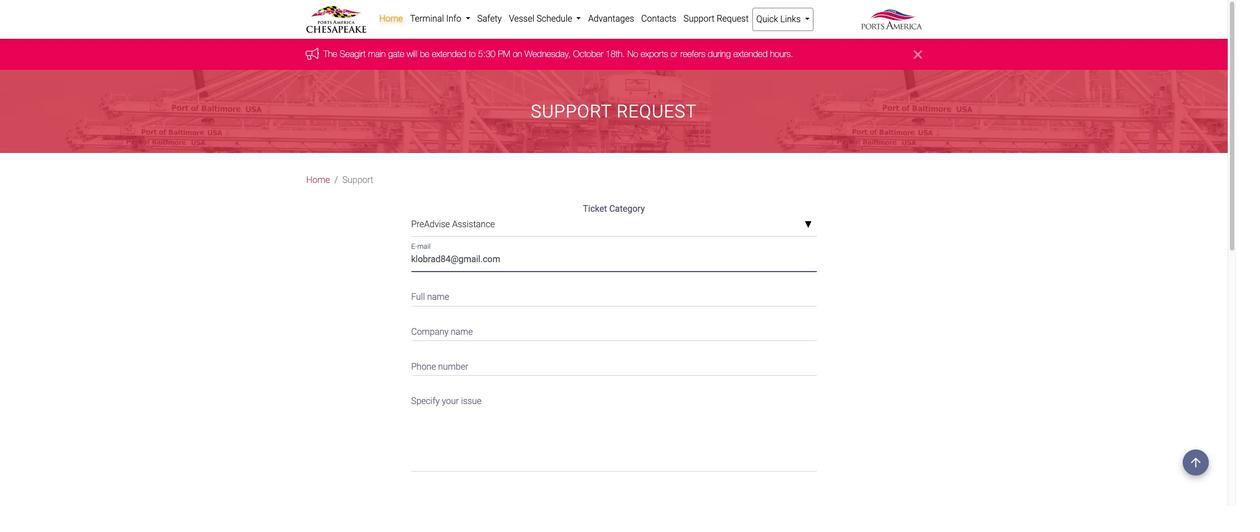 Task type: locate. For each thing, give the bounding box(es) containing it.
name right company
[[451, 327, 473, 338]]

e-mail
[[411, 243, 431, 251]]

0 vertical spatial home link
[[376, 8, 406, 30]]

1 vertical spatial request
[[617, 101, 697, 122]]

support request
[[684, 13, 749, 24], [531, 101, 697, 122]]

info
[[446, 13, 461, 24]]

contacts
[[641, 13, 676, 24]]

quick
[[756, 14, 778, 24]]

name
[[427, 292, 449, 303], [451, 327, 473, 338]]

support
[[684, 13, 715, 24], [531, 101, 612, 122], [342, 175, 373, 186]]

0 horizontal spatial home link
[[306, 174, 330, 187]]

E-mail email field
[[411, 251, 817, 272]]

Phone number text field
[[411, 355, 817, 376]]

your
[[442, 397, 459, 407]]

2 horizontal spatial support
[[684, 13, 715, 24]]

phone
[[411, 362, 436, 372]]

0 vertical spatial request
[[717, 13, 749, 24]]

advantages link
[[585, 8, 638, 30]]

1 vertical spatial name
[[451, 327, 473, 338]]

1 horizontal spatial home
[[379, 13, 403, 24]]

category
[[609, 204, 645, 215]]

extended
[[432, 49, 466, 59], [733, 49, 768, 59]]

hours.
[[770, 49, 793, 59]]

exports
[[641, 49, 668, 59]]

no
[[627, 49, 638, 59]]

terminal info link
[[406, 8, 474, 30]]

main
[[368, 49, 386, 59]]

be
[[420, 49, 429, 59]]

1 horizontal spatial name
[[451, 327, 473, 338]]

1 vertical spatial home
[[306, 175, 330, 186]]

1 extended from the left
[[432, 49, 466, 59]]

0 horizontal spatial name
[[427, 292, 449, 303]]

extended right during
[[733, 49, 768, 59]]

the seagirt main gate will be extended to 5:30 pm on wednesday, october 18th.  no exports or reefers during extended hours.
[[323, 49, 793, 59]]

0 horizontal spatial extended
[[432, 49, 466, 59]]

2 vertical spatial support
[[342, 175, 373, 186]]

reefers
[[680, 49, 705, 59]]

close image
[[914, 48, 922, 61]]

specify your issue
[[411, 397, 481, 407]]

0 vertical spatial support
[[684, 13, 715, 24]]

Company name text field
[[411, 320, 817, 342]]

full
[[411, 292, 425, 303]]

0 horizontal spatial request
[[617, 101, 697, 122]]

seagirt
[[340, 49, 366, 59]]

ticket category
[[583, 204, 645, 215]]

pm
[[498, 49, 510, 59]]

full name
[[411, 292, 449, 303]]

preadvise
[[411, 220, 450, 230]]

contacts link
[[638, 8, 680, 30]]

name right full
[[427, 292, 449, 303]]

october
[[573, 49, 603, 59]]

on
[[513, 49, 522, 59]]

5:30
[[478, 49, 495, 59]]

0 vertical spatial name
[[427, 292, 449, 303]]

1 horizontal spatial request
[[717, 13, 749, 24]]

home link
[[376, 8, 406, 30], [306, 174, 330, 187]]

1 vertical spatial support
[[531, 101, 612, 122]]

2 extended from the left
[[733, 49, 768, 59]]

1 horizontal spatial extended
[[733, 49, 768, 59]]

request
[[717, 13, 749, 24], [617, 101, 697, 122]]

extended left the to
[[432, 49, 466, 59]]

company name
[[411, 327, 473, 338]]

vessel
[[509, 13, 534, 24]]

home
[[379, 13, 403, 24], [306, 175, 330, 186]]

the seagirt main gate will be extended to 5:30 pm on wednesday, october 18th.  no exports or reefers during extended hours. alert
[[0, 39, 1228, 70]]



Task type: describe. For each thing, give the bounding box(es) containing it.
mail
[[417, 243, 431, 251]]

go to top image
[[1183, 450, 1209, 476]]

advantages
[[588, 13, 634, 24]]

e-
[[411, 243, 417, 251]]

support request link
[[680, 8, 752, 30]]

vessel schedule link
[[505, 8, 585, 30]]

will
[[407, 49, 417, 59]]

terminal
[[410, 13, 444, 24]]

gate
[[388, 49, 404, 59]]

specify
[[411, 397, 440, 407]]

phone number
[[411, 362, 468, 372]]

name for company name
[[451, 327, 473, 338]]

name for full name
[[427, 292, 449, 303]]

number
[[438, 362, 468, 372]]

ticket
[[583, 204, 607, 215]]

1 vertical spatial home link
[[306, 174, 330, 187]]

to
[[469, 49, 476, 59]]

0 vertical spatial support request
[[684, 13, 749, 24]]

during
[[708, 49, 731, 59]]

preadvise assistance
[[411, 220, 495, 230]]

Specify your issue text field
[[411, 390, 817, 472]]

safety link
[[474, 8, 505, 30]]

1 horizontal spatial home link
[[376, 8, 406, 30]]

wednesday,
[[525, 49, 571, 59]]

assistance
[[452, 220, 495, 230]]

quick links link
[[752, 8, 814, 31]]

0 horizontal spatial home
[[306, 175, 330, 186]]

the
[[323, 49, 337, 59]]

safety
[[477, 13, 502, 24]]

1 horizontal spatial support
[[531, 101, 612, 122]]

issue
[[461, 397, 481, 407]]

1 vertical spatial support request
[[531, 101, 697, 122]]

the seagirt main gate will be extended to 5:30 pm on wednesday, october 18th.  no exports or reefers during extended hours. link
[[323, 49, 793, 59]]

quick links
[[756, 14, 803, 24]]

Full name text field
[[411, 285, 817, 307]]

schedule
[[537, 13, 572, 24]]

0 vertical spatial home
[[379, 13, 403, 24]]

company
[[411, 327, 449, 338]]

bullhorn image
[[306, 48, 323, 60]]

0 horizontal spatial support
[[342, 175, 373, 186]]

links
[[780, 14, 801, 24]]

or
[[671, 49, 678, 59]]

18th.
[[606, 49, 625, 59]]

vessel schedule
[[509, 13, 574, 24]]

terminal info
[[410, 13, 463, 24]]

▼
[[804, 221, 812, 230]]



Task type: vqa. For each thing, say whether or not it's contained in the screenshot.
'To' at the top left
yes



